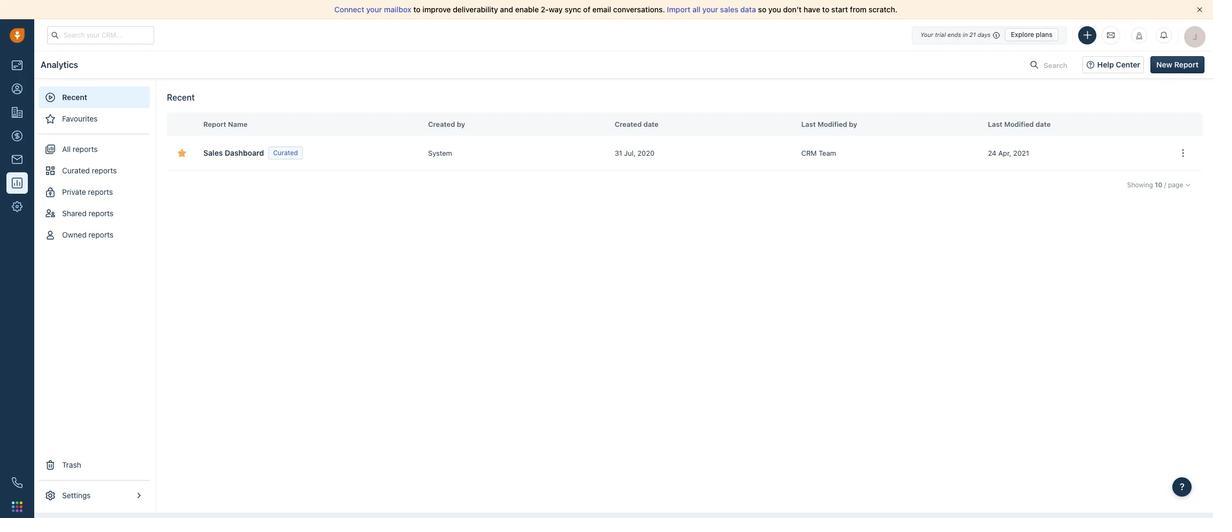 Task type: locate. For each thing, give the bounding box(es) containing it.
send email image
[[1107, 30, 1115, 40]]

1 to from the left
[[413, 5, 421, 14]]

2-
[[541, 5, 549, 14]]

to right mailbox
[[413, 5, 421, 14]]

to
[[413, 5, 421, 14], [822, 5, 830, 14]]

your left mailbox
[[366, 5, 382, 14]]

your right all
[[703, 5, 718, 14]]

your
[[921, 31, 934, 38]]

phone image
[[12, 477, 22, 488]]

1 your from the left
[[366, 5, 382, 14]]

2 your from the left
[[703, 5, 718, 14]]

connect your mailbox link
[[334, 5, 413, 14]]

close image
[[1197, 7, 1203, 12]]

in
[[963, 31, 968, 38]]

and
[[500, 5, 513, 14]]

all
[[693, 5, 701, 14]]

to left start
[[822, 5, 830, 14]]

0 horizontal spatial to
[[413, 5, 421, 14]]

connect your mailbox to improve deliverability and enable 2-way sync of email conversations. import all your sales data so you don't have to start from scratch.
[[334, 5, 898, 14]]

1 horizontal spatial your
[[703, 5, 718, 14]]

from
[[850, 5, 867, 14]]

1 horizontal spatial to
[[822, 5, 830, 14]]

0 horizontal spatial your
[[366, 5, 382, 14]]

data
[[740, 5, 756, 14]]

improve
[[423, 5, 451, 14]]

21
[[970, 31, 976, 38]]

your
[[366, 5, 382, 14], [703, 5, 718, 14]]

explore plans link
[[1005, 28, 1059, 41]]

explore plans
[[1011, 31, 1053, 39]]



Task type: describe. For each thing, give the bounding box(es) containing it.
phone element
[[6, 472, 28, 493]]

conversations.
[[613, 5, 665, 14]]

explore
[[1011, 31, 1034, 39]]

freshworks switcher image
[[12, 501, 22, 512]]

way
[[549, 5, 563, 14]]

email
[[593, 5, 611, 14]]

don't
[[783, 5, 802, 14]]

days
[[978, 31, 991, 38]]

so
[[758, 5, 767, 14]]

2 to from the left
[[822, 5, 830, 14]]

import
[[667, 5, 691, 14]]

ends
[[948, 31, 961, 38]]

trial
[[935, 31, 946, 38]]

Search your CRM... text field
[[47, 26, 154, 44]]

deliverability
[[453, 5, 498, 14]]

connect
[[334, 5, 364, 14]]

of
[[583, 5, 591, 14]]

sales
[[720, 5, 739, 14]]

your trial ends in 21 days
[[921, 31, 991, 38]]

sync
[[565, 5, 581, 14]]

enable
[[515, 5, 539, 14]]

have
[[804, 5, 821, 14]]

scratch.
[[869, 5, 898, 14]]

import all your sales data link
[[667, 5, 758, 14]]

what's new image
[[1136, 32, 1143, 39]]

you
[[769, 5, 781, 14]]

plans
[[1036, 31, 1053, 39]]

mailbox
[[384, 5, 411, 14]]

start
[[832, 5, 848, 14]]



Task type: vqa. For each thing, say whether or not it's contained in the screenshot.
website
no



